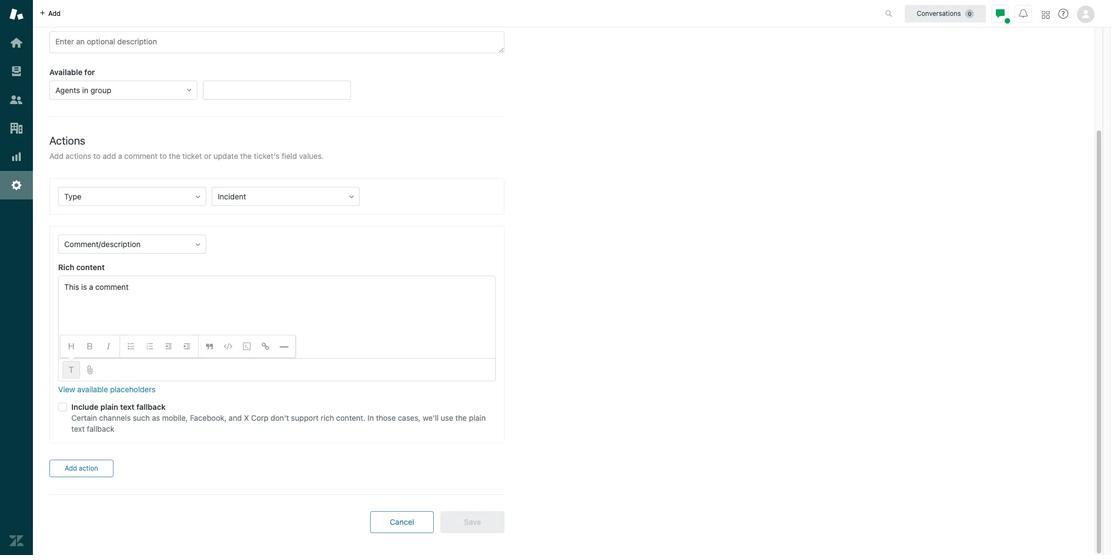 Task type: vqa. For each thing, say whether or not it's contained in the screenshot.
add popup button
yes



Task type: locate. For each thing, give the bounding box(es) containing it.
add
[[48, 9, 61, 17]]

zendesk products image
[[1043, 11, 1050, 18]]

customers image
[[9, 93, 24, 107]]

main element
[[0, 0, 33, 556]]

views image
[[9, 64, 24, 78]]

notifications image
[[1020, 9, 1028, 18]]



Task type: describe. For each thing, give the bounding box(es) containing it.
zendesk support image
[[9, 7, 24, 21]]

add button
[[33, 0, 67, 27]]

admin image
[[9, 178, 24, 193]]

zendesk image
[[9, 534, 24, 549]]

conversations button
[[905, 5, 987, 22]]

conversations
[[917, 9, 962, 17]]

reporting image
[[9, 150, 24, 164]]

button displays agent's chat status as online. image
[[997, 9, 1005, 18]]

get help image
[[1059, 9, 1069, 19]]

organizations image
[[9, 121, 24, 136]]

get started image
[[9, 36, 24, 50]]



